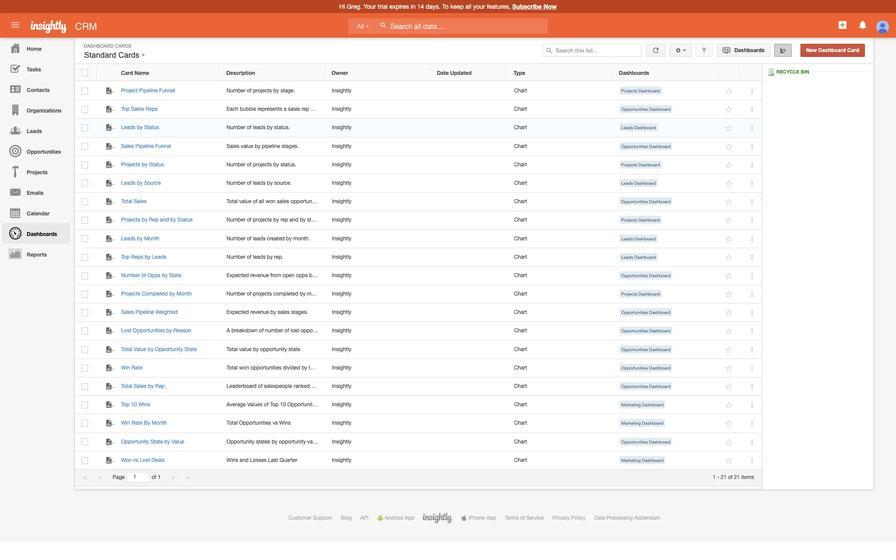 Task type: describe. For each thing, give the bounding box(es) containing it.
reason
[[173, 328, 191, 334]]

of inside number of leads by rep. cell
[[247, 254, 252, 260]]

insightly cell for total value by opportunity state.
[[325, 341, 431, 359]]

open
[[283, 273, 295, 279]]

opportunities inside cell
[[239, 421, 271, 427]]

data
[[594, 515, 605, 522]]

1 vertical spatial won
[[121, 457, 132, 464]]

leads by status link
[[121, 125, 164, 131]]

win rate
[[121, 365, 143, 371]]

1 vertical spatial card
[[121, 70, 133, 76]]

row containing won vs lost deals
[[75, 452, 762, 470]]

1 horizontal spatial card
[[848, 47, 860, 53]]

sales pipeline funnel link
[[121, 143, 176, 149]]

funnel for sales pipeline funnel
[[156, 143, 171, 149]]

insightly for number of projects completed by month.
[[332, 291, 352, 297]]

won inside cell
[[321, 402, 331, 408]]

insightly cell for opportunity states by opportunity value.
[[325, 433, 431, 452]]

dashboard for total won opportunities divided by total opportunities.
[[649, 365, 671, 371]]

top sales reps
[[121, 106, 158, 112]]

chart cell for wins and losses last quarter
[[507, 452, 613, 470]]

number of projects by stage. cell
[[220, 82, 325, 100]]

row containing sales pipeline weighted
[[75, 304, 762, 322]]

amount.
[[412, 106, 431, 112]]

chart cell for number of projects by rep and by status.
[[507, 211, 613, 230]]

hi greg. your trial expires in 14 days. to keep all your features, subscribe now
[[339, 3, 557, 10]]

app for android app
[[405, 515, 414, 522]]

iphone
[[469, 515, 485, 522]]

cell for leaderboard of salespeople ranked by total value of won opportunities.
[[431, 378, 507, 396]]

crm
[[75, 21, 97, 32]]

Search all data.... text field
[[375, 18, 548, 34]]

total for total value by opportunity state
[[121, 347, 132, 353]]

data processing addendum link
[[594, 515, 660, 522]]

opportunity for value.
[[279, 439, 306, 445]]

chart for total value of all won sales opportunities.
[[514, 199, 527, 205]]

leads by month
[[121, 236, 159, 242]]

now
[[544, 3, 557, 10]]

leads link
[[2, 120, 70, 141]]

dashboard inside new dashboard card link
[[819, 47, 846, 53]]

wins inside cell
[[227, 457, 238, 464]]

1 vertical spatial dashboards link
[[2, 223, 70, 244]]

sales down completed
[[278, 310, 290, 316]]

insightly for sales value by pipeline stages.
[[332, 143, 352, 149]]

opportunity state by value link
[[121, 439, 189, 445]]

chart for number of projects by rep and by status.
[[514, 217, 527, 223]]

row containing leads by source
[[75, 174, 762, 193]]

of inside number of projects by stage. cell
[[247, 88, 252, 94]]

cards for standard cards
[[118, 51, 139, 60]]

chart for each bubble represents a sales rep and its size represents the rep's total sales amount.
[[514, 106, 527, 112]]

follow image for leaderboard of salespeople ranked by total value of won opportunities.
[[725, 383, 733, 391]]

standard
[[84, 51, 116, 60]]

projects for status.
[[253, 162, 272, 168]]

cell for number of leads by source.
[[431, 174, 507, 193]]

organizations
[[27, 107, 62, 114]]

insightly for number of leads created by month.
[[332, 236, 352, 242]]

emails link
[[2, 182, 70, 203]]

-
[[717, 475, 719, 481]]

opportunities dashboard for total value by opportunity state.
[[621, 347, 671, 352]]

month for projects completed by month
[[176, 291, 192, 297]]

leads for status.
[[253, 125, 266, 131]]

1 vertical spatial quarter
[[280, 457, 297, 464]]

number of leads by source.
[[227, 180, 292, 186]]

all inside hi greg. your trial expires in 14 days. to keep all your features, subscribe now
[[466, 3, 472, 10]]

win for win rate by month
[[121, 421, 130, 427]]

chart cell for opportunity states by opportunity value.
[[507, 433, 613, 452]]

insightly for opportunity states by opportunity value.
[[332, 439, 352, 445]]

search image
[[546, 47, 552, 53]]

processing
[[607, 515, 633, 522]]

row containing total value by opportunity state
[[75, 341, 762, 359]]

ranked
[[294, 384, 310, 390]]

description
[[226, 70, 255, 76]]

row containing projects by rep and by status
[[75, 211, 762, 230]]

sales value by pipeline stages. cell
[[220, 137, 325, 156]]

projects dashboard for number of projects by status.
[[621, 162, 660, 167]]

insightly for number of projects by status.
[[332, 162, 352, 168]]

subscribe now link
[[513, 3, 557, 10]]

status for projects by status
[[149, 162, 164, 168]]

number of projects by status.
[[227, 162, 296, 168]]

reports link
[[2, 244, 70, 264]]

leads by source link
[[121, 180, 165, 186]]

opportunities dashboard for total won opportunities divided by total opportunities.
[[621, 365, 671, 371]]

a breakdown of number of lost opportunities by reason. cell
[[220, 322, 358, 341]]

row group containing project pipeline funnel
[[75, 82, 762, 470]]

follow image for expected revenue by sales stages.
[[725, 309, 733, 317]]

cell for number of projects by stage.
[[431, 82, 507, 100]]

state.
[[289, 347, 302, 353]]

row containing top 10 wins
[[75, 396, 762, 415]]

0 vertical spatial month
[[144, 236, 159, 242]]

android app link
[[377, 515, 414, 522]]

support
[[313, 515, 332, 522]]

status for leads by status
[[144, 125, 159, 131]]

each bubble represents a sales rep and its size represents the rep's total sales amount. cell
[[220, 100, 431, 119]]

dashboard for each bubble represents a sales rep and its size represents the rep's total sales amount.
[[649, 107, 671, 112]]

expected revenue by sales stages.
[[227, 310, 308, 316]]

rep inside cell
[[302, 106, 309, 112]]

0 vertical spatial lost
[[121, 328, 131, 334]]

sales value by pipeline stages.
[[227, 143, 299, 149]]

chart for expected revenue by sales stages.
[[514, 310, 527, 316]]

status. for number of leads by status.
[[274, 125, 290, 131]]

chart cell for expected revenue from open opps by forecast close date.
[[507, 267, 613, 285]]

privacy policy link
[[553, 515, 586, 522]]

row containing number of opps by state
[[75, 267, 762, 285]]

chart for total opportunities vs wins
[[514, 421, 527, 427]]

rep's
[[374, 106, 385, 112]]

number for number of leads by rep.
[[227, 254, 246, 260]]

marketing for quarter
[[621, 458, 641, 463]]

total for total sales by rep
[[121, 384, 132, 390]]

row containing top reps by leads
[[75, 248, 762, 267]]

customer
[[289, 515, 312, 522]]

total opportunities vs wins cell
[[220, 415, 325, 433]]

cell for total won opportunities divided by total opportunities.
[[431, 359, 507, 378]]

cell for opportunity states by opportunity value.
[[431, 433, 507, 452]]

cell for expected revenue by sales stages.
[[431, 304, 507, 322]]

10 inside average values of top 10 opportunities won last quarter cell
[[280, 402, 286, 408]]

last inside wins and losses last quarter cell
[[268, 457, 278, 464]]

dashboard for wins and losses last quarter
[[642, 458, 664, 463]]

contacts
[[27, 87, 50, 93]]

cell for expected revenue from open opps by forecast close date.
[[431, 267, 507, 285]]

leads by month link
[[121, 236, 164, 242]]

by inside "cell"
[[302, 365, 307, 371]]

total value by opportunity state
[[121, 347, 197, 353]]

total value by opportunity state link
[[121, 347, 201, 353]]

3 column header from the left
[[740, 64, 762, 81]]

2 represents from the left
[[339, 106, 363, 112]]

row containing card name
[[75, 64, 762, 81]]

number of projects by rep and by status.
[[227, 217, 323, 223]]

total opportunities vs wins
[[227, 421, 291, 427]]

chart for expected revenue from open opps by forecast close date.
[[514, 273, 527, 279]]

chart cell for number of projects by status.
[[507, 156, 613, 174]]

1 horizontal spatial reps
[[146, 106, 158, 112]]

pipeline for project pipeline funnel
[[139, 88, 158, 94]]

total value of all won sales opportunities.
[[227, 199, 323, 205]]

opportunities dashboard for sales value by pipeline stages.
[[621, 144, 671, 149]]

terms
[[505, 515, 519, 522]]

sales pipeline funnel
[[121, 143, 171, 149]]

completed
[[273, 291, 298, 297]]

its
[[321, 106, 326, 112]]

projects completed by month
[[121, 291, 192, 297]]

a breakdown of number of lost opportunities by reason.
[[227, 328, 358, 334]]

projects by status
[[121, 162, 164, 168]]

2 column header from the left
[[718, 64, 740, 81]]

emails
[[27, 190, 44, 196]]

status. inside number of projects by rep and by status. cell
[[307, 217, 323, 223]]

top for top 10 wins
[[121, 402, 130, 408]]

1 horizontal spatial won
[[266, 199, 276, 205]]

blog link
[[341, 515, 352, 522]]

won vs lost deals
[[121, 457, 165, 464]]

follow image for total won opportunities divided by total opportunities.
[[725, 365, 733, 373]]

0 horizontal spatial value
[[134, 347, 146, 353]]

wins and losses last quarter
[[227, 457, 297, 464]]

value for all
[[239, 199, 252, 205]]

opportunities dashboard for expected revenue by sales stages.
[[621, 310, 671, 315]]

expected revenue from open opps by forecast close date. cell
[[220, 267, 363, 285]]

top 10 wins link
[[121, 402, 154, 408]]

sales down source.
[[277, 199, 289, 205]]

number of leads by status.
[[227, 125, 290, 131]]

opportunities for expected revenue by sales stages.
[[621, 310, 648, 315]]

cell for number of projects by status.
[[431, 156, 507, 174]]

follow image for expected revenue from open opps by forecast close date.
[[725, 272, 733, 281]]

0 horizontal spatial wins
[[139, 402, 150, 408]]

1 column header from the left
[[97, 64, 114, 81]]

white image
[[380, 22, 386, 28]]

navigation containing home
[[0, 38, 70, 264]]

opportunities dashboard for leaderboard of salespeople ranked by total value of won opportunities.
[[621, 384, 671, 389]]

chart for number of projects by stage.
[[514, 88, 527, 94]]

chart for number of leads by rep.
[[514, 254, 527, 260]]

top sales reps link
[[121, 106, 162, 112]]

insightly for number of leads by status.
[[332, 125, 352, 131]]

sales up leads by status
[[131, 106, 144, 112]]

sales right the a
[[288, 106, 300, 112]]

row containing project pipeline funnel
[[75, 82, 762, 100]]

total inside each bubble represents a sales rep and its size represents the rep's total sales amount. cell
[[387, 106, 397, 112]]

insightly for expected revenue by sales stages.
[[332, 310, 352, 316]]

value.
[[307, 439, 321, 445]]

opportunities dashboard for opportunity states by opportunity value.
[[621, 439, 671, 445]]

blog
[[341, 515, 352, 522]]

opportunities dashboard for a breakdown of number of lost opportunities by reason.
[[621, 328, 671, 334]]

marketing dashboard for 10
[[621, 402, 664, 408]]

home
[[27, 46, 42, 52]]

insightly cell for total won opportunities divided by total opportunities.
[[325, 359, 431, 378]]

expected for expected revenue from open opps by forecast close date.
[[227, 273, 249, 279]]

average values of top 10 opportunities won last quarter cell
[[220, 396, 362, 415]]

2 marketing from the top
[[621, 421, 641, 426]]

date
[[437, 70, 449, 76]]

terms of service
[[505, 515, 544, 522]]

chart cell for average values of top 10 opportunities won last quarter
[[507, 396, 613, 415]]

win rate link
[[121, 365, 147, 371]]

reports
[[27, 252, 47, 258]]

days.
[[426, 3, 441, 10]]

sales pipeline weighted link
[[121, 310, 182, 316]]

cog image
[[675, 47, 681, 53]]

privacy policy
[[553, 515, 586, 522]]

won vs lost deals link
[[121, 457, 169, 464]]

chart for a breakdown of number of lost opportunities by reason.
[[514, 328, 527, 334]]

total sales
[[121, 199, 147, 205]]

rep.
[[274, 254, 283, 260]]

value for pipeline
[[241, 143, 253, 149]]

lost
[[291, 328, 299, 334]]

sales down leads by status
[[121, 143, 134, 149]]

lost opportunities by reason
[[121, 328, 191, 334]]

lost opportunities by reason link
[[121, 328, 196, 334]]

of inside number of projects completed by month. cell
[[247, 291, 252, 297]]

of inside number of leads by source. cell
[[247, 180, 252, 186]]

number for number of projects by stage.
[[227, 88, 246, 94]]

of inside total value of all won sales opportunities. cell
[[253, 199, 258, 205]]

calendar link
[[2, 203, 70, 223]]

revenue for from
[[250, 273, 269, 279]]

dashboard for total value of all won sales opportunities.
[[649, 199, 671, 204]]

follow image for opportunity states by opportunity value.
[[725, 439, 733, 447]]

dashboard for number of projects completed by month.
[[639, 292, 660, 297]]

follow image for sales value by pipeline stages.
[[725, 143, 733, 151]]

weighted
[[156, 310, 178, 316]]

trial
[[378, 3, 388, 10]]

dashboard for sales value by pipeline stages.
[[649, 144, 671, 149]]

cell for each bubble represents a sales rep and its size represents the rep's total sales amount.
[[431, 100, 507, 119]]



Task type: vqa. For each thing, say whether or not it's contained in the screenshot.
not corresponding to 2. Add your customers
no



Task type: locate. For each thing, give the bounding box(es) containing it.
represents left the
[[339, 106, 363, 112]]

expected revenue by sales stages. cell
[[220, 304, 325, 322]]

leads dashboard for number of leads by status.
[[621, 125, 656, 130]]

2 vertical spatial total
[[319, 384, 329, 390]]

1 10 from the left
[[131, 402, 137, 408]]

wins and losses last quarter cell
[[220, 452, 325, 470]]

cards inside button
[[118, 51, 139, 60]]

represents left the a
[[258, 106, 282, 112]]

expected inside cell
[[227, 273, 249, 279]]

0 horizontal spatial opportunity
[[121, 439, 149, 445]]

expires
[[389, 3, 409, 10]]

insightly cell for wins and losses last quarter
[[325, 452, 431, 470]]

lost down sales pipeline weighted
[[121, 328, 131, 334]]

projects down the sales value by pipeline stages.
[[253, 162, 272, 168]]

7 chart from the top
[[514, 199, 527, 205]]

opportunities for a breakdown of number of lost opportunities by reason.
[[621, 328, 648, 334]]

1 field
[[127, 473, 149, 482]]

chart for opportunity states by opportunity value.
[[514, 439, 527, 445]]

vs
[[273, 421, 278, 427], [133, 457, 138, 464]]

row containing total sales
[[75, 193, 762, 211]]

10 chart from the top
[[514, 254, 527, 260]]

1 horizontal spatial value
[[172, 439, 184, 445]]

wins inside cell
[[279, 421, 291, 427]]

vs up 1 'field'
[[133, 457, 138, 464]]

15 insightly cell from the top
[[325, 341, 431, 359]]

won up page
[[121, 457, 132, 464]]

vs inside cell
[[273, 421, 278, 427]]

1 vertical spatial total
[[309, 365, 319, 371]]

2 marketing dashboard from the top
[[621, 421, 664, 426]]

marketing
[[621, 402, 641, 408], [621, 421, 641, 426], [621, 458, 641, 463]]

number
[[265, 328, 283, 334]]

expected up breakdown at the bottom of the page
[[227, 310, 249, 316]]

status.
[[274, 125, 290, 131], [281, 162, 296, 168], [307, 217, 323, 223]]

0 horizontal spatial quarter
[[280, 457, 297, 464]]

state down reason
[[184, 347, 197, 353]]

2 vertical spatial opportunities.
[[362, 384, 394, 390]]

0 vertical spatial funnel
[[159, 88, 175, 94]]

opportunity state by value
[[121, 439, 184, 445]]

0 vertical spatial won
[[321, 402, 331, 408]]

source.
[[274, 180, 292, 186]]

month. inside number of projects completed by month. cell
[[307, 291, 324, 297]]

0 vertical spatial wins
[[139, 402, 150, 408]]

1 vertical spatial value
[[172, 439, 184, 445]]

1 vertical spatial lost
[[140, 457, 150, 464]]

2 projects from the top
[[253, 162, 272, 168]]

12 chart from the top
[[514, 291, 527, 297]]

dashboards
[[733, 47, 765, 53], [619, 70, 649, 76], [27, 231, 57, 238]]

0 horizontal spatial 1
[[158, 475, 161, 481]]

dashboard
[[84, 43, 114, 49], [819, 47, 846, 53], [639, 88, 660, 93], [649, 107, 671, 112], [635, 125, 656, 130], [649, 144, 671, 149], [639, 162, 660, 167], [635, 181, 656, 186], [649, 199, 671, 204], [639, 218, 660, 223], [635, 236, 656, 241], [635, 255, 656, 260], [649, 273, 671, 278], [639, 292, 660, 297], [649, 310, 671, 315], [649, 328, 671, 334], [649, 347, 671, 352], [649, 365, 671, 371], [649, 384, 671, 389], [642, 402, 664, 408], [642, 421, 664, 426], [649, 439, 671, 445], [642, 458, 664, 463]]

calendar
[[27, 210, 49, 217]]

21 insightly from the top
[[332, 457, 352, 464]]

leads left "rep."
[[253, 254, 266, 260]]

rep up created
[[281, 217, 288, 223]]

0 horizontal spatial dashboards link
[[2, 223, 70, 244]]

1 vertical spatial revenue
[[250, 310, 269, 316]]

rate up "total sales by rep"
[[132, 365, 143, 371]]

5 follow image from the top
[[725, 328, 733, 336]]

2 vertical spatial won
[[350, 384, 360, 390]]

android
[[385, 515, 403, 522]]

completed
[[142, 291, 168, 297]]

1 vertical spatial stages.
[[291, 310, 308, 316]]

3 marketing dashboard from the top
[[621, 458, 664, 463]]

row containing top sales reps
[[75, 100, 762, 119]]

1 vertical spatial state
[[184, 347, 197, 353]]

15 follow image from the top
[[725, 457, 733, 465]]

1 vertical spatial month.
[[307, 291, 324, 297]]

0 vertical spatial rate
[[132, 365, 143, 371]]

projects up the bubble
[[253, 88, 272, 94]]

opportunity for state.
[[260, 347, 287, 353]]

number for number of projects completed by month.
[[227, 291, 246, 297]]

state for number of opps by state
[[169, 273, 181, 279]]

value right ranked
[[330, 384, 343, 390]]

opportunities for total value of all won sales opportunities.
[[621, 199, 648, 204]]

1 vertical spatial funnel
[[156, 143, 171, 149]]

top for top sales reps
[[121, 106, 130, 112]]

total down average
[[227, 421, 238, 427]]

top down leads by month
[[121, 254, 130, 260]]

opportunity
[[260, 347, 287, 353], [279, 439, 306, 445]]

10 opportunities dashboard from the top
[[621, 439, 671, 445]]

11 chart cell from the top
[[507, 267, 613, 285]]

dashboard for expected revenue from open opps by forecast close date.
[[649, 273, 671, 278]]

total inside leaderboard of salespeople ranked by total value of won opportunities. cell
[[319, 384, 329, 390]]

row containing lost opportunities by reason
[[75, 322, 762, 341]]

5 follow image from the top
[[725, 217, 733, 225]]

expected down the number of leads by rep. at top left
[[227, 273, 249, 279]]

leaderboard
[[227, 384, 257, 390]]

revenue inside cell
[[250, 273, 269, 279]]

15 row from the top
[[75, 322, 762, 341]]

15 chart from the top
[[514, 347, 527, 353]]

2 horizontal spatial won
[[350, 384, 360, 390]]

18 chart from the top
[[514, 402, 527, 408]]

2 horizontal spatial wins
[[279, 421, 291, 427]]

opportunities down total value by opportunity state.
[[251, 365, 282, 371]]

total for total sales
[[121, 199, 132, 205]]

0 horizontal spatial card
[[121, 70, 133, 76]]

0 vertical spatial marketing dashboard
[[621, 402, 664, 408]]

row containing win rate by month
[[75, 415, 762, 433]]

5 chart cell from the top
[[507, 156, 613, 174]]

number of projects completed by month. cell
[[220, 285, 325, 304]]

cell for sales value by pipeline stages.
[[431, 137, 507, 156]]

row containing sales pipeline funnel
[[75, 137, 762, 156]]

policy
[[571, 515, 586, 522]]

21 right -
[[721, 475, 727, 481]]

leaderboard of salespeople ranked by total value of won opportunities. cell
[[220, 378, 394, 396]]

total value by opportunity state. cell
[[220, 341, 325, 359]]

dashboard for opportunity states by opportunity value.
[[649, 439, 671, 445]]

0 vertical spatial quarter
[[344, 402, 362, 408]]

1 marketing dashboard from the top
[[621, 402, 664, 408]]

leads dashboard for number of leads created by month.
[[621, 236, 656, 241]]

total down leads by source
[[121, 199, 132, 205]]

number of opps by state link
[[121, 273, 186, 279]]

4 chart cell from the top
[[507, 137, 613, 156]]

0 horizontal spatial won
[[121, 457, 132, 464]]

1 row from the top
[[75, 64, 762, 81]]

number of projects by status. cell
[[220, 156, 325, 174]]

3 opportunities dashboard from the top
[[621, 199, 671, 204]]

10 row from the top
[[75, 230, 762, 248]]

0 horizontal spatial last
[[268, 457, 278, 464]]

0 vertical spatial last
[[333, 402, 343, 408]]

1 leads dashboard from the top
[[621, 125, 656, 130]]

number of opps by state
[[121, 273, 181, 279]]

total right 'rep's'
[[387, 106, 397, 112]]

insightly cell for total value of all won sales opportunities.
[[325, 193, 431, 211]]

opportunities for leaderboard of salespeople ranked by total value of won opportunities.
[[621, 384, 648, 389]]

2 rate from the top
[[132, 421, 143, 427]]

by
[[144, 421, 150, 427]]

opportunity down lost opportunities by reason link
[[155, 347, 183, 353]]

4 insightly from the top
[[332, 143, 352, 149]]

1 vertical spatial all
[[259, 199, 264, 205]]

10 insightly from the top
[[332, 254, 352, 260]]

month down the 'projects by rep and by status'
[[144, 236, 159, 242]]

value down breakdown at the bottom of the page
[[239, 347, 252, 353]]

10 down salespeople
[[280, 402, 286, 408]]

1 horizontal spatial quarter
[[344, 402, 362, 408]]

all left "your"
[[466, 3, 472, 10]]

average
[[227, 402, 246, 408]]

pipeline down completed
[[135, 310, 154, 316]]

data processing addendum
[[594, 515, 660, 522]]

1 horizontal spatial wins
[[227, 457, 238, 464]]

value for opportunity
[[239, 347, 252, 353]]

1 vertical spatial cards
[[118, 51, 139, 60]]

insightly for number of projects by stage.
[[332, 88, 352, 94]]

row
[[75, 64, 762, 81], [75, 82, 762, 100], [75, 100, 762, 119], [75, 119, 762, 137], [75, 137, 762, 156], [75, 156, 762, 174], [75, 174, 762, 193], [75, 193, 762, 211], [75, 211, 762, 230], [75, 230, 762, 248], [75, 248, 762, 267], [75, 267, 762, 285], [75, 285, 762, 304], [75, 304, 762, 322], [75, 322, 762, 341], [75, 341, 762, 359], [75, 359, 762, 378], [75, 378, 762, 396], [75, 396, 762, 415], [75, 415, 762, 433], [75, 433, 762, 452], [75, 452, 762, 470]]

8 chart cell from the top
[[507, 211, 613, 230]]

3 row from the top
[[75, 100, 762, 119]]

0 vertical spatial state
[[169, 273, 181, 279]]

dashboard cards
[[84, 43, 131, 49]]

opportunities for expected revenue from open opps by forecast close date.
[[621, 273, 648, 278]]

1 vertical spatial expected
[[227, 310, 249, 316]]

cell for total opportunities vs wins
[[431, 415, 507, 433]]

iphone app
[[469, 515, 496, 522]]

13 follow image from the top
[[725, 420, 733, 428]]

opportunities inside cell
[[301, 328, 332, 334]]

0 vertical spatial opportunities
[[301, 328, 332, 334]]

stage.
[[281, 88, 295, 94]]

2 follow image from the top
[[725, 124, 733, 133]]

5 opportunities dashboard from the top
[[621, 310, 671, 315]]

to
[[442, 3, 449, 10]]

opportunity states by opportunity value. cell
[[220, 433, 325, 452]]

card left 'name'
[[121, 70, 133, 76]]

1 vertical spatial reps
[[131, 254, 143, 260]]

vs up opportunity states by opportunity value. at the left bottom
[[273, 421, 278, 427]]

revenue left from
[[250, 273, 269, 279]]

dashboard for number of leads created by month.
[[635, 236, 656, 241]]

0 horizontal spatial dashboards
[[27, 231, 57, 238]]

1 vertical spatial rep
[[155, 384, 165, 390]]

number down number of projects by status.
[[227, 180, 246, 186]]

number of leads by source. cell
[[220, 174, 325, 193]]

follow image for average values of top 10 opportunities won last quarter
[[725, 402, 733, 410]]

6 opportunities dashboard from the top
[[621, 328, 671, 334]]

won inside "cell"
[[239, 365, 249, 371]]

leads for rep.
[[253, 254, 266, 260]]

projects for stage.
[[253, 88, 272, 94]]

the
[[365, 106, 372, 112]]

follow image for number of projects completed by month.
[[725, 291, 733, 299]]

chart
[[514, 88, 527, 94], [514, 106, 527, 112], [514, 125, 527, 131], [514, 143, 527, 149], [514, 162, 527, 168], [514, 180, 527, 186], [514, 199, 527, 205], [514, 217, 527, 223], [514, 236, 527, 242], [514, 254, 527, 260], [514, 273, 527, 279], [514, 291, 527, 297], [514, 310, 527, 316], [514, 328, 527, 334], [514, 347, 527, 353], [514, 365, 527, 371], [514, 384, 527, 390], [514, 402, 527, 408], [514, 421, 527, 427], [514, 439, 527, 445], [514, 457, 527, 464]]

dashboard for leaderboard of salespeople ranked by total value of won opportunities.
[[649, 384, 671, 389]]

losses
[[250, 457, 267, 464]]

revenue inside cell
[[250, 310, 269, 316]]

2 insightly cell from the top
[[325, 100, 431, 119]]

each bubble represents a sales rep and its size represents the rep's total sales amount.
[[227, 106, 431, 112]]

1 horizontal spatial dashboards
[[619, 70, 649, 76]]

average values of top 10 opportunities won last quarter
[[227, 402, 362, 408]]

number of projects completed by month.
[[227, 291, 324, 297]]

0 horizontal spatial represents
[[258, 106, 282, 112]]

1 follow image from the top
[[725, 87, 733, 96]]

chart for number of leads by source.
[[514, 180, 527, 186]]

status. inside number of leads by status. cell
[[274, 125, 290, 131]]

api
[[360, 515, 369, 522]]

chart for number of projects completed by month.
[[514, 291, 527, 297]]

insightly cell for number of projects by stage.
[[325, 82, 431, 100]]

1 horizontal spatial represents
[[339, 106, 363, 112]]

won
[[321, 402, 331, 408], [121, 457, 132, 464]]

month. inside number of leads created by month. cell
[[293, 236, 310, 242]]

8 chart from the top
[[514, 217, 527, 223]]

your
[[364, 3, 376, 10]]

number down "number of leads created by month." on the top
[[227, 254, 246, 260]]

cards up standard cards
[[115, 43, 131, 49]]

recycle
[[777, 69, 800, 75]]

of inside number of leads created by month. cell
[[247, 236, 252, 242]]

2 expected from the top
[[227, 310, 249, 316]]

number up "number of leads created by month." on the top
[[227, 217, 246, 223]]

1 vertical spatial won
[[239, 365, 249, 371]]

1 vertical spatial opportunities.
[[321, 365, 353, 371]]

total right ranked
[[319, 384, 329, 390]]

of inside number of projects by rep and by status. cell
[[247, 217, 252, 223]]

chart cell
[[507, 82, 613, 100], [507, 100, 613, 119], [507, 119, 613, 137], [507, 137, 613, 156], [507, 156, 613, 174], [507, 174, 613, 193], [507, 193, 613, 211], [507, 211, 613, 230], [507, 230, 613, 248], [507, 248, 613, 267], [507, 267, 613, 285], [507, 285, 613, 304], [507, 304, 613, 322], [507, 322, 613, 341], [507, 341, 613, 359], [507, 359, 613, 378], [507, 378, 613, 396], [507, 396, 613, 415], [507, 415, 613, 433], [507, 433, 613, 452], [507, 452, 613, 470]]

0 vertical spatial rep
[[302, 106, 309, 112]]

2 vertical spatial wins
[[227, 457, 238, 464]]

sales down number of leads by status.
[[227, 143, 239, 149]]

1 rate from the top
[[132, 365, 143, 371]]

status
[[144, 125, 159, 131], [149, 162, 164, 168], [178, 217, 193, 223]]

and up leads by month link
[[160, 217, 169, 223]]

total down a
[[227, 347, 238, 353]]

row containing projects completed by month
[[75, 285, 762, 304]]

values
[[247, 402, 263, 408]]

opportunities. for total won opportunities divided by total opportunities.
[[321, 365, 353, 371]]

opportunity for opportunity states by opportunity value.
[[227, 439, 255, 445]]

of inside number of projects by status. cell
[[247, 162, 252, 168]]

number of projects by stage.
[[227, 88, 295, 94]]

14 row from the top
[[75, 304, 762, 322]]

terms of service link
[[505, 515, 544, 522]]

column header
[[97, 64, 114, 81], [718, 64, 740, 81], [740, 64, 762, 81]]

organizations link
[[2, 99, 70, 120]]

insightly cell for number of leads by source.
[[325, 174, 431, 193]]

total inside "cell"
[[227, 365, 238, 371]]

pipeline
[[262, 143, 280, 149]]

3 chart cell from the top
[[507, 119, 613, 137]]

1 chart cell from the top
[[507, 82, 613, 100]]

0 horizontal spatial reps
[[131, 254, 143, 260]]

1 horizontal spatial dashboards link
[[717, 44, 771, 57]]

stages. up lost
[[291, 310, 308, 316]]

cards up card name
[[118, 51, 139, 60]]

total for value
[[319, 384, 329, 390]]

chart for total won opportunities divided by total opportunities.
[[514, 365, 527, 371]]

number up the number of leads by rep. at top left
[[227, 236, 246, 242]]

total inside cell
[[227, 421, 238, 427]]

pipeline down 'name'
[[139, 88, 158, 94]]

number for number of leads created by month.
[[227, 236, 246, 242]]

service
[[527, 515, 544, 522]]

18 insightly from the top
[[332, 402, 352, 408]]

3 chart from the top
[[514, 125, 527, 131]]

total up leaderboard of salespeople ranked by total value of won opportunities.
[[309, 365, 319, 371]]

sales
[[288, 106, 300, 112], [399, 106, 411, 112], [277, 199, 289, 205], [278, 310, 290, 316]]

insightly for leaderboard of salespeople ranked by total value of won opportunities.
[[332, 384, 352, 390]]

win for win rate
[[121, 365, 130, 371]]

month. down forecast in the left bottom of the page
[[307, 291, 324, 297]]

0 vertical spatial rep
[[149, 217, 159, 223]]

reps down project pipeline funnel link
[[146, 106, 158, 112]]

state
[[169, 273, 181, 279], [184, 347, 197, 353], [151, 439, 163, 445]]

insightly cell for number of leads created by month.
[[325, 230, 431, 248]]

total for total value by opportunity state.
[[227, 347, 238, 353]]

3 follow image from the top
[[725, 143, 733, 151]]

dashboards inside row
[[619, 70, 649, 76]]

projects for by
[[253, 291, 272, 297]]

sales down leads by source
[[134, 199, 147, 205]]

insightly cell for number of projects by status.
[[325, 156, 431, 174]]

3 marketing from the top
[[621, 458, 641, 463]]

0 vertical spatial status
[[144, 125, 159, 131]]

number for number of leads by status.
[[227, 125, 246, 131]]

keep
[[450, 3, 464, 10]]

chart cell for leaderboard of salespeople ranked by total value of won opportunities.
[[507, 378, 613, 396]]

leads down number of projects by status.
[[253, 180, 266, 186]]

marketing dashboard
[[621, 402, 664, 408], [621, 421, 664, 426], [621, 458, 664, 463]]

2 horizontal spatial dashboards
[[733, 47, 765, 53]]

9 row from the top
[[75, 211, 762, 230]]

created
[[267, 236, 285, 242]]

1 horizontal spatial won
[[321, 402, 331, 408]]

pipeline for sales pipeline funnel
[[135, 143, 154, 149]]

chart for number of leads by status.
[[514, 125, 527, 131]]

and down total value of all won sales opportunities.
[[290, 217, 299, 223]]

pipeline up the projects by status link
[[135, 143, 154, 149]]

1 horizontal spatial last
[[333, 402, 343, 408]]

0 vertical spatial card
[[848, 47, 860, 53]]

row containing projects by status
[[75, 156, 762, 174]]

projects by status link
[[121, 162, 169, 168]]

rep left its
[[302, 106, 309, 112]]

0 vertical spatial revenue
[[250, 273, 269, 279]]

projects up "number of leads created by month." on the top
[[253, 217, 272, 223]]

follow image for number of projects by status.
[[725, 161, 733, 170]]

follow image for number of leads by status.
[[725, 124, 733, 133]]

1 horizontal spatial 21
[[734, 475, 740, 481]]

rate left by
[[132, 421, 143, 427]]

total won opportunities divided by total opportunities. cell
[[220, 359, 353, 378]]

cards for dashboard cards
[[115, 43, 131, 49]]

0 vertical spatial status.
[[274, 125, 290, 131]]

number of leads by rep. cell
[[220, 248, 325, 267]]

number down description
[[227, 88, 246, 94]]

top
[[121, 106, 130, 112], [121, 254, 130, 260], [121, 402, 130, 408], [270, 402, 279, 408]]

2 insightly from the top
[[332, 106, 352, 112]]

dashboard for average values of top 10 opportunities won last quarter
[[642, 402, 664, 408]]

total won opportunities divided by total opportunities.
[[227, 365, 353, 371]]

projects inside cell
[[253, 162, 272, 168]]

opportunity left value.
[[279, 439, 306, 445]]

opportunities inside cell
[[287, 402, 319, 408]]

5 row from the top
[[75, 137, 762, 156]]

month.
[[293, 236, 310, 242], [307, 291, 324, 297]]

month for win rate by month
[[152, 421, 167, 427]]

14
[[417, 3, 424, 10]]

12 row from the top
[[75, 267, 762, 285]]

0 horizontal spatial all
[[259, 199, 264, 205]]

dashboards link left show sidebar image
[[717, 44, 771, 57]]

top inside cell
[[270, 402, 279, 408]]

0 horizontal spatial state
[[151, 439, 163, 445]]

1 represents from the left
[[258, 106, 282, 112]]

projects
[[253, 88, 272, 94], [253, 162, 272, 168], [253, 217, 272, 223], [253, 291, 272, 297]]

2 vertical spatial marketing dashboard
[[621, 458, 664, 463]]

won
[[266, 199, 276, 205], [239, 365, 249, 371], [350, 384, 360, 390]]

leads for by
[[253, 236, 266, 242]]

opportunity inside opportunity states by opportunity value. cell
[[227, 439, 255, 445]]

4 row from the top
[[75, 119, 762, 137]]

notifications image
[[858, 20, 868, 30]]

1 horizontal spatial state
[[169, 273, 181, 279]]

cell for number of leads by rep.
[[431, 248, 507, 267]]

None checkbox
[[82, 69, 88, 76], [82, 88, 88, 95], [82, 106, 88, 113], [82, 125, 88, 132], [82, 143, 88, 150], [82, 162, 88, 169], [82, 180, 88, 187], [82, 199, 88, 206], [82, 254, 88, 261], [82, 310, 88, 317], [82, 346, 88, 354], [82, 69, 88, 76], [82, 88, 88, 95], [82, 106, 88, 113], [82, 125, 88, 132], [82, 143, 88, 150], [82, 162, 88, 169], [82, 180, 88, 187], [82, 199, 88, 206], [82, 254, 88, 261], [82, 310, 88, 317], [82, 346, 88, 354]]

1 horizontal spatial lost
[[140, 457, 150, 464]]

9 opportunities dashboard from the top
[[621, 384, 671, 389]]

follow image for number of leads by rep.
[[725, 254, 733, 262]]

dashboards inside navigation
[[27, 231, 57, 238]]

None checkbox
[[82, 217, 88, 224], [82, 236, 88, 243], [82, 273, 88, 280], [82, 291, 88, 298], [82, 328, 88, 335], [82, 365, 88, 372], [82, 383, 88, 390], [82, 402, 88, 409], [82, 420, 88, 427], [82, 439, 88, 446], [82, 457, 88, 464], [82, 217, 88, 224], [82, 236, 88, 243], [82, 273, 88, 280], [82, 291, 88, 298], [82, 328, 88, 335], [82, 365, 88, 372], [82, 383, 88, 390], [82, 402, 88, 409], [82, 420, 88, 427], [82, 439, 88, 446], [82, 457, 88, 464]]

value down number of leads by source.
[[239, 199, 252, 205]]

opportunity up won vs lost deals
[[121, 439, 149, 445]]

1 21 from the left
[[721, 475, 727, 481]]

1 vertical spatial status
[[149, 162, 164, 168]]

1 vertical spatial marketing dashboard
[[621, 421, 664, 426]]

4 follow image from the top
[[725, 161, 733, 170]]

1 horizontal spatial 1
[[713, 475, 716, 481]]

0 vertical spatial total
[[387, 106, 397, 112]]

dashboard for number of projects by rep and by status.
[[639, 218, 660, 223]]

dashboard for number of projects by status.
[[639, 162, 660, 167]]

chart cell for total value by opportunity state.
[[507, 341, 613, 359]]

sales
[[131, 106, 144, 112], [121, 143, 134, 149], [227, 143, 239, 149], [134, 199, 147, 205], [121, 310, 134, 316], [134, 384, 147, 390]]

sales up top 10 wins link
[[134, 384, 147, 390]]

1 projects dashboard from the top
[[621, 88, 660, 93]]

0 horizontal spatial won
[[239, 365, 249, 371]]

17 row from the top
[[75, 359, 762, 378]]

number of leads by rep.
[[227, 254, 283, 260]]

opportunity down number
[[260, 347, 287, 353]]

2 vertical spatial state
[[151, 439, 163, 445]]

opportunities. inside "cell"
[[321, 365, 353, 371]]

all down number of leads by source.
[[259, 199, 264, 205]]

total up win rate
[[121, 347, 132, 353]]

lost left deals
[[140, 457, 150, 464]]

3 leads from the top
[[253, 236, 266, 242]]

3 insightly cell from the top
[[325, 119, 431, 137]]

stages. right pipeline
[[282, 143, 299, 149]]

0 vertical spatial reps
[[146, 106, 158, 112]]

total value by opportunity state.
[[227, 347, 302, 353]]

month right by
[[152, 421, 167, 427]]

6 follow image from the top
[[725, 235, 733, 244]]

insightly
[[332, 88, 352, 94], [332, 106, 352, 112], [332, 125, 352, 131], [332, 143, 352, 149], [332, 162, 352, 168], [332, 180, 352, 186], [332, 199, 352, 205], [332, 217, 352, 223], [332, 236, 352, 242], [332, 254, 352, 260], [332, 273, 352, 279], [332, 291, 352, 297], [332, 310, 352, 316], [332, 328, 352, 334], [332, 347, 352, 353], [332, 365, 352, 371], [332, 384, 352, 390], [332, 402, 352, 408], [332, 421, 352, 427], [332, 439, 352, 445], [332, 457, 352, 464]]

size
[[328, 106, 337, 112]]

16 row from the top
[[75, 341, 762, 359]]

leaderboard of salespeople ranked by total value of won opportunities.
[[227, 384, 394, 390]]

number down top reps by leads
[[121, 273, 140, 279]]

total down win rate
[[121, 384, 132, 390]]

rep
[[302, 106, 309, 112], [281, 217, 288, 223]]

show list view filters image
[[701, 47, 708, 53]]

projects dashboard
[[621, 88, 660, 93], [621, 162, 660, 167], [621, 218, 660, 223], [621, 292, 660, 297]]

0 horizontal spatial opportunities
[[251, 365, 282, 371]]

leads dashboard for number of leads by source.
[[621, 181, 656, 186]]

7 opportunities dashboard from the top
[[621, 347, 671, 352]]

2 row from the top
[[75, 82, 762, 100]]

2 horizontal spatial opportunity
[[227, 439, 255, 445]]

4 follow image from the top
[[725, 291, 733, 299]]

chart cell for total value of all won sales opportunities.
[[507, 193, 613, 211]]

opportunities
[[301, 328, 332, 334], [251, 365, 282, 371]]

12 insightly cell from the top
[[325, 285, 431, 304]]

app right iphone
[[486, 515, 496, 522]]

insightly cell for total opportunities vs wins
[[325, 415, 431, 433]]

follow image
[[725, 87, 733, 96], [725, 180, 733, 188], [725, 198, 733, 207], [725, 291, 733, 299], [725, 328, 733, 336], [725, 346, 733, 354]]

1 vertical spatial status.
[[281, 162, 296, 168]]

won down leaderboard of salespeople ranked by total value of won opportunities.
[[321, 402, 331, 408]]

19 insightly cell from the top
[[325, 415, 431, 433]]

1 vertical spatial rep
[[281, 217, 288, 223]]

projects dashboard for number of projects by stage.
[[621, 88, 660, 93]]

win down the top 10 wins
[[121, 421, 130, 427]]

14 chart cell from the top
[[507, 322, 613, 341]]

name
[[135, 70, 149, 76]]

11 follow image from the top
[[725, 383, 733, 391]]

opportunities.
[[291, 199, 323, 205], [321, 365, 353, 371], [362, 384, 394, 390]]

win up "total sales by rep"
[[121, 365, 130, 371]]

dashboards link down calendar
[[2, 223, 70, 244]]

21 row from the top
[[75, 433, 762, 452]]

insightly cell for a breakdown of number of lost opportunities by reason.
[[325, 322, 431, 341]]

follow image for total value by opportunity state.
[[725, 346, 733, 354]]

6 chart cell from the top
[[507, 174, 613, 193]]

18 insightly cell from the top
[[325, 396, 431, 415]]

5 insightly from the top
[[332, 162, 352, 168]]

dashboard for expected revenue by sales stages.
[[649, 310, 671, 315]]

0 vertical spatial win
[[121, 365, 130, 371]]

8 insightly from the top
[[332, 217, 352, 223]]

7 follow image from the top
[[725, 254, 733, 262]]

1 leads from the top
[[253, 125, 266, 131]]

number down each
[[227, 125, 246, 131]]

of 1
[[152, 475, 161, 481]]

16 chart cell from the top
[[507, 359, 613, 378]]

1 left -
[[713, 475, 716, 481]]

1 vertical spatial rate
[[132, 421, 143, 427]]

top for top reps by leads
[[121, 254, 130, 260]]

total sales by rep
[[121, 384, 165, 390]]

all inside total value of all won sales opportunities. cell
[[259, 199, 264, 205]]

8 insightly cell from the top
[[325, 211, 431, 230]]

reps
[[146, 106, 158, 112], [131, 254, 143, 260]]

a
[[227, 328, 230, 334]]

insightly for total opportunities vs wins
[[332, 421, 352, 427]]

date.
[[351, 273, 363, 279]]

5 chart from the top
[[514, 162, 527, 168]]

top down project
[[121, 106, 130, 112]]

opps
[[148, 273, 160, 279]]

3 projects from the top
[[253, 217, 272, 223]]

number of leads created by month. cell
[[220, 230, 325, 248]]

of inside number of leads by status. cell
[[247, 125, 252, 131]]

opportunities inside "cell"
[[251, 365, 282, 371]]

17 insightly from the top
[[332, 384, 352, 390]]

row containing total sales by rep
[[75, 378, 762, 396]]

month. for number of leads created by month.
[[293, 236, 310, 242]]

1 opportunities dashboard from the top
[[621, 107, 671, 112]]

8 row from the top
[[75, 193, 762, 211]]

status. inside number of projects by status. cell
[[281, 162, 296, 168]]

0 vertical spatial value
[[134, 347, 146, 353]]

1 down deals
[[158, 475, 161, 481]]

number of projects by rep and by status. cell
[[220, 211, 325, 230]]

number up number of leads by source.
[[227, 162, 246, 168]]

represents
[[258, 106, 282, 112], [339, 106, 363, 112]]

top down salespeople
[[270, 402, 279, 408]]

sales inside cell
[[227, 143, 239, 149]]

leads for source.
[[253, 180, 266, 186]]

10 down "total sales by rep"
[[131, 402, 137, 408]]

9 chart cell from the top
[[507, 230, 613, 248]]

1 win from the top
[[121, 365, 130, 371]]

month up weighted
[[176, 291, 192, 297]]

4 insightly cell from the top
[[325, 137, 431, 156]]

21 chart cell from the top
[[507, 452, 613, 470]]

by
[[273, 88, 279, 94], [137, 125, 143, 131], [267, 125, 273, 131], [255, 143, 261, 149], [142, 162, 148, 168], [273, 162, 279, 168], [137, 180, 143, 186], [267, 180, 273, 186], [142, 217, 148, 223], [170, 217, 176, 223], [273, 217, 279, 223], [300, 217, 306, 223], [137, 236, 143, 242], [286, 236, 292, 242], [145, 254, 151, 260], [267, 254, 273, 260], [162, 273, 168, 279], [309, 273, 315, 279], [169, 291, 175, 297], [300, 291, 306, 297], [270, 310, 276, 316], [166, 328, 172, 334], [333, 328, 339, 334], [148, 347, 154, 353], [253, 347, 259, 353], [302, 365, 307, 371], [148, 384, 154, 390], [311, 384, 317, 390], [164, 439, 170, 445], [272, 439, 277, 445]]

2 vertical spatial status.
[[307, 217, 323, 223]]

cell for number of projects by rep and by status.
[[431, 211, 507, 230]]

opportunities for total won opportunities divided by total opportunities.
[[621, 365, 648, 371]]

navigation
[[0, 38, 70, 264]]

20 chart cell from the top
[[507, 433, 613, 452]]

items
[[742, 475, 754, 481]]

1 vertical spatial marketing
[[621, 421, 641, 426]]

value down number of leads by status.
[[241, 143, 253, 149]]

9 follow image from the top
[[725, 309, 733, 317]]

and inside cell
[[311, 106, 320, 112]]

last inside average values of top 10 opportunities won last quarter cell
[[333, 402, 343, 408]]

insightly cell
[[325, 82, 431, 100], [325, 100, 431, 119], [325, 119, 431, 137], [325, 137, 431, 156], [325, 156, 431, 174], [325, 174, 431, 193], [325, 193, 431, 211], [325, 211, 431, 230], [325, 230, 431, 248], [325, 248, 431, 267], [325, 267, 431, 285], [325, 285, 431, 304], [325, 304, 431, 322], [325, 322, 431, 341], [325, 341, 431, 359], [325, 359, 431, 378], [325, 378, 431, 396], [325, 396, 431, 415], [325, 415, 431, 433], [325, 433, 431, 452], [325, 452, 431, 470]]

0 vertical spatial opportunities.
[[291, 199, 323, 205]]

and left its
[[311, 106, 320, 112]]

number up the expected revenue by sales stages.
[[227, 291, 246, 297]]

11 insightly cell from the top
[[325, 267, 431, 285]]

of inside average values of top 10 opportunities won last quarter cell
[[264, 402, 269, 408]]

show sidebar image
[[780, 47, 786, 53]]

cell for average values of top 10 opportunities won last quarter
[[431, 396, 507, 415]]

8 follow image from the top
[[725, 272, 733, 281]]

number
[[227, 88, 246, 94], [227, 125, 246, 131], [227, 162, 246, 168], [227, 180, 246, 186], [227, 217, 246, 223], [227, 236, 246, 242], [227, 254, 246, 260], [121, 273, 140, 279], [227, 291, 246, 297]]

projects completed by month link
[[121, 291, 196, 297]]

app for iphone app
[[486, 515, 496, 522]]

total value of all won sales opportunities. cell
[[220, 193, 325, 211]]

1 vertical spatial vs
[[133, 457, 138, 464]]

19 chart from the top
[[514, 421, 527, 427]]

number of leads by status. cell
[[220, 119, 325, 137]]

16 insightly cell from the top
[[325, 359, 431, 378]]

sales left amount.
[[399, 106, 411, 112]]

chart cell for number of projects completed by month.
[[507, 285, 613, 304]]

0 horizontal spatial lost
[[121, 328, 131, 334]]

0 vertical spatial stages.
[[282, 143, 299, 149]]

17 insightly cell from the top
[[325, 378, 431, 396]]

2 vertical spatial status
[[178, 217, 193, 223]]

20 insightly cell from the top
[[325, 433, 431, 452]]

opportunities. for total value of all won sales opportunities.
[[291, 199, 323, 205]]

2 vertical spatial dashboards
[[27, 231, 57, 238]]

1 horizontal spatial opportunity
[[155, 347, 183, 353]]

10
[[131, 402, 137, 408], [280, 402, 286, 408]]

opportunities
[[621, 107, 648, 112], [621, 144, 648, 149], [27, 149, 61, 155], [621, 199, 648, 204], [621, 273, 648, 278], [621, 310, 648, 315], [133, 328, 165, 334], [621, 328, 648, 334], [621, 347, 648, 352], [621, 365, 648, 371], [621, 384, 648, 389], [287, 402, 319, 408], [239, 421, 271, 427], [621, 439, 648, 445]]

and left the losses
[[240, 457, 249, 464]]

row group
[[75, 82, 762, 470]]

2 vertical spatial marketing
[[621, 458, 641, 463]]

0 horizontal spatial vs
[[133, 457, 138, 464]]

0 horizontal spatial app
[[405, 515, 414, 522]]

row containing leads by month
[[75, 230, 762, 248]]

refresh list image
[[652, 47, 660, 53]]

follow image
[[725, 106, 733, 114], [725, 124, 733, 133], [725, 143, 733, 151], [725, 161, 733, 170], [725, 217, 733, 225], [725, 235, 733, 244], [725, 254, 733, 262], [725, 272, 733, 281], [725, 309, 733, 317], [725, 365, 733, 373], [725, 383, 733, 391], [725, 402, 733, 410], [725, 420, 733, 428], [725, 439, 733, 447], [725, 457, 733, 465]]

card down notifications image
[[848, 47, 860, 53]]

rep inside cell
[[281, 217, 288, 223]]

0 vertical spatial month.
[[293, 236, 310, 242]]

leads up the sales value by pipeline stages.
[[253, 125, 266, 131]]

funnel up the projects by status link
[[156, 143, 171, 149]]

salespeople
[[264, 384, 292, 390]]

chart cell for number of projects by stage.
[[507, 82, 613, 100]]

9 insightly cell from the top
[[325, 230, 431, 248]]

total down number of leads by source.
[[227, 199, 238, 205]]

standard cards
[[84, 51, 142, 60]]

projects by rep and by status
[[121, 217, 193, 223]]

sales up lost opportunities by reason
[[121, 310, 134, 316]]

insightly cell for each bubble represents a sales rep and its size represents the rep's total sales amount.
[[325, 100, 431, 119]]

expected inside cell
[[227, 310, 249, 316]]

all link
[[348, 18, 375, 34]]

states
[[256, 439, 270, 445]]

1 horizontal spatial rep
[[302, 106, 309, 112]]

1 horizontal spatial opportunities
[[301, 328, 332, 334]]

0 vertical spatial pipeline
[[139, 88, 158, 94]]

last right the losses
[[268, 457, 278, 464]]

total
[[121, 199, 132, 205], [227, 199, 238, 205], [121, 347, 132, 353], [227, 347, 238, 353], [227, 365, 238, 371], [121, 384, 132, 390], [227, 421, 238, 427]]

1 vertical spatial win
[[121, 421, 130, 427]]

total up leaderboard
[[227, 365, 238, 371]]

recycle bin link
[[768, 69, 814, 76]]

reps down leads by month
[[131, 254, 143, 260]]

leads left created
[[253, 236, 266, 242]]

wins down average values of top 10 opportunities won last quarter cell
[[279, 421, 291, 427]]

row containing leads by status
[[75, 119, 762, 137]]

cell
[[431, 82, 507, 100], [431, 100, 507, 119], [75, 119, 97, 137], [431, 119, 507, 137], [431, 137, 507, 156], [431, 156, 507, 174], [431, 174, 507, 193], [431, 193, 507, 211], [431, 211, 507, 230], [431, 230, 507, 248], [431, 248, 507, 267], [431, 267, 507, 285], [431, 285, 507, 304], [431, 304, 507, 322], [431, 322, 507, 341], [431, 341, 507, 359], [431, 359, 507, 378], [431, 378, 507, 396], [431, 396, 507, 415], [431, 415, 507, 433], [431, 433, 507, 452], [431, 452, 507, 470]]

follow image for number of leads by source.
[[725, 180, 733, 188]]

insightly for expected revenue from open opps by forecast close date.
[[332, 273, 352, 279]]

row containing win rate
[[75, 359, 762, 378]]

bin
[[801, 69, 809, 75]]

number inside cell
[[227, 162, 246, 168]]

2 21 from the left
[[734, 475, 740, 481]]

total for total opportunities vs wins
[[227, 421, 238, 427]]

9 insightly from the top
[[332, 236, 352, 242]]

total inside 'total won opportunities divided by total opportunities.' "cell"
[[309, 365, 319, 371]]

21 left items
[[734, 475, 740, 481]]

row containing opportunity state by value
[[75, 433, 762, 452]]

last down leaderboard of salespeople ranked by total value of won opportunities.
[[333, 402, 343, 408]]

projects up the expected revenue by sales stages.
[[253, 291, 272, 297]]

1 horizontal spatial app
[[486, 515, 496, 522]]

opportunities dashboard
[[621, 107, 671, 112], [621, 144, 671, 149], [621, 199, 671, 204], [621, 273, 671, 278], [621, 310, 671, 315], [621, 328, 671, 334], [621, 347, 671, 352], [621, 365, 671, 371], [621, 384, 671, 389], [621, 439, 671, 445]]

home link
[[2, 38, 70, 58]]

contacts link
[[2, 79, 70, 99]]

projects dashboard for number of projects completed by month.
[[621, 292, 660, 297]]

Search this list... text field
[[543, 44, 642, 57]]

new dashboard card
[[806, 47, 860, 53]]

16 chart from the top
[[514, 365, 527, 371]]

0 vertical spatial marketing
[[621, 402, 641, 408]]

marketing dashboard for quarter
[[621, 458, 664, 463]]



